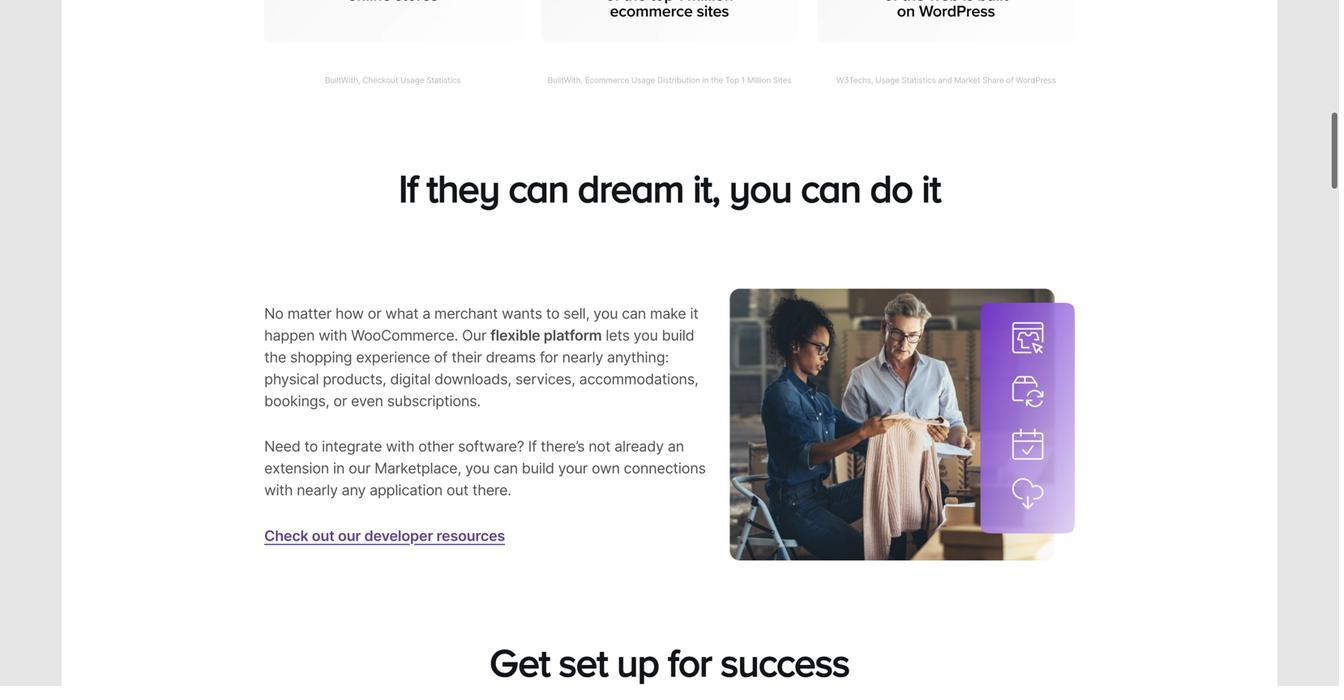 Task type: locate. For each thing, give the bounding box(es) containing it.
marketplace,
[[374, 460, 461, 478]]

matter
[[287, 305, 332, 323]]

builtwith, for builtwith, ecommerce usage distribution in the top 1 million sites
[[548, 76, 583, 85]]

1 horizontal spatial to
[[546, 305, 560, 323]]

0 horizontal spatial if
[[399, 167, 418, 210]]

out
[[447, 482, 468, 499], [312, 527, 335, 545]]

of right 'share'
[[1006, 76, 1014, 85]]

build down there's
[[522, 460, 554, 478]]

even
[[351, 392, 383, 410]]

services,
[[515, 371, 575, 388]]

can
[[509, 167, 569, 210], [801, 167, 861, 210], [622, 305, 646, 323], [494, 460, 518, 478]]

0 horizontal spatial nearly
[[297, 482, 338, 499]]

success
[[721, 641, 850, 685]]

our up any
[[349, 460, 371, 478]]

1 vertical spatial or
[[333, 392, 347, 410]]

with inside no matter how or what a merchant wants to sell, you can make it happen with woocommerce. our
[[319, 327, 347, 345]]

of inside lets you build the shopping experience of their dreams for nearly anything: physical products, digital downloads, services, accommodations, bookings, or even subscriptions.
[[434, 349, 448, 366]]

usage right w3techs,
[[876, 76, 900, 85]]

it
[[922, 167, 941, 210], [690, 305, 699, 323]]

0 vertical spatial nearly
[[562, 349, 603, 366]]

for down flexible platform
[[540, 349, 558, 366]]

1 horizontal spatial or
[[368, 305, 381, 323]]

platform
[[544, 327, 602, 345]]

1 vertical spatial with
[[386, 438, 414, 456]]

there.
[[472, 482, 511, 499]]

1 vertical spatial of
[[434, 349, 448, 366]]

market
[[954, 76, 980, 85]]

1 usage from the left
[[400, 76, 424, 85]]

2 vertical spatial with
[[264, 482, 293, 499]]

0 horizontal spatial builtwith,
[[325, 76, 360, 85]]

2 builtwith, from the left
[[548, 76, 583, 85]]

the down happen
[[264, 349, 286, 366]]

you
[[729, 167, 792, 210], [594, 305, 618, 323], [634, 327, 658, 345], [465, 460, 490, 478]]

bookings,
[[264, 392, 329, 410]]

check out our developer resources link
[[264, 527, 505, 545]]

it,
[[693, 167, 720, 210]]

usage for statistics
[[400, 76, 424, 85]]

nearly down extension
[[297, 482, 338, 499]]

in right the distribution
[[702, 76, 709, 85]]

0 horizontal spatial out
[[312, 527, 335, 545]]

1 horizontal spatial with
[[319, 327, 347, 345]]

0 horizontal spatial usage
[[400, 76, 424, 85]]

if left they
[[399, 167, 418, 210]]

our
[[349, 460, 371, 478], [338, 527, 361, 545]]

usage left the distribution
[[631, 76, 655, 85]]

0 vertical spatial build
[[662, 327, 694, 345]]

to up flexible platform
[[546, 305, 560, 323]]

1 horizontal spatial of
[[1006, 76, 1014, 85]]

out right check
[[312, 527, 335, 545]]

1 vertical spatial to
[[304, 438, 318, 456]]

1 vertical spatial out
[[312, 527, 335, 545]]

with up marketplace, at the left
[[386, 438, 414, 456]]

with up shopping
[[319, 327, 347, 345]]

1 horizontal spatial build
[[662, 327, 694, 345]]

with
[[319, 327, 347, 345], [386, 438, 414, 456], [264, 482, 293, 499]]

1 horizontal spatial the
[[711, 76, 723, 85]]

1 vertical spatial nearly
[[297, 482, 338, 499]]

0 vertical spatial to
[[546, 305, 560, 323]]

no
[[264, 305, 284, 323]]

it inside no matter how or what a merchant wants to sell, you can make it happen with woocommerce. our
[[690, 305, 699, 323]]

0 horizontal spatial or
[[333, 392, 347, 410]]

you down software?
[[465, 460, 490, 478]]

their
[[451, 349, 482, 366]]

you up anything:
[[634, 327, 658, 345]]

in
[[702, 76, 709, 85], [333, 460, 345, 478]]

or
[[368, 305, 381, 323], [333, 392, 347, 410]]

0 vertical spatial it
[[922, 167, 941, 210]]

statistics right checkout on the top of the page
[[426, 76, 461, 85]]

0 horizontal spatial for
[[540, 349, 558, 366]]

already
[[614, 438, 664, 456]]

0 vertical spatial with
[[319, 327, 347, 345]]

1 horizontal spatial if
[[528, 438, 537, 456]]

or right how
[[368, 305, 381, 323]]

builtwith, ecommerce usage distribution in the top 1 million sites
[[548, 76, 792, 85]]

1 horizontal spatial nearly
[[562, 349, 603, 366]]

1 vertical spatial the
[[264, 349, 286, 366]]

1 vertical spatial if
[[528, 438, 537, 456]]

build inside need to integrate with other software? if there's not already an extension in our marketplace, you can build your own connections with nearly any application out there.
[[522, 460, 554, 478]]

lets
[[606, 327, 630, 345]]

3 usage from the left
[[876, 76, 900, 85]]

2 horizontal spatial usage
[[876, 76, 900, 85]]

to inside need to integrate with other software? if there's not already an extension in our marketplace, you can build your own connections with nearly any application out there.
[[304, 438, 318, 456]]

in down integrate
[[333, 460, 345, 478]]

0 horizontal spatial of
[[434, 349, 448, 366]]

usage for distribution
[[631, 76, 655, 85]]

flexible
[[490, 327, 540, 345]]

it right do
[[922, 167, 941, 210]]

share
[[983, 76, 1004, 85]]

1 horizontal spatial builtwith,
[[548, 76, 583, 85]]

0 horizontal spatial to
[[304, 438, 318, 456]]

can up there.
[[494, 460, 518, 478]]

of left 'their'
[[434, 349, 448, 366]]

0 vertical spatial in
[[702, 76, 709, 85]]

developer
[[364, 527, 433, 545]]

nearly
[[562, 349, 603, 366], [297, 482, 338, 499]]

1 horizontal spatial statistics
[[902, 76, 936, 85]]

2 usage from the left
[[631, 76, 655, 85]]

2 horizontal spatial with
[[386, 438, 414, 456]]

1
[[741, 76, 745, 85]]

connections
[[624, 460, 706, 478]]

build inside lets you build the shopping experience of their dreams for nearly anything: physical products, digital downloads, services, accommodations, bookings, or even subscriptions.
[[662, 327, 694, 345]]

dreams
[[486, 349, 536, 366]]

of
[[1006, 76, 1014, 85], [434, 349, 448, 366]]

can up lets
[[622, 305, 646, 323]]

if
[[399, 167, 418, 210], [528, 438, 537, 456]]

your
[[558, 460, 588, 478]]

0 horizontal spatial statistics
[[426, 76, 461, 85]]

usage right checkout on the top of the page
[[400, 76, 424, 85]]

for
[[540, 349, 558, 366], [668, 641, 712, 685]]

can right they
[[509, 167, 569, 210]]

1 vertical spatial in
[[333, 460, 345, 478]]

for inside lets you build the shopping experience of their dreams for nearly anything: physical products, digital downloads, services, accommodations, bookings, or even subscriptions.
[[540, 349, 558, 366]]

to up extension
[[304, 438, 318, 456]]

1 vertical spatial for
[[668, 641, 712, 685]]

0 horizontal spatial build
[[522, 460, 554, 478]]

if left there's
[[528, 438, 537, 456]]

how
[[335, 305, 364, 323]]

0 vertical spatial of
[[1006, 76, 1014, 85]]

1 builtwith, from the left
[[325, 76, 360, 85]]

you right "it,"
[[729, 167, 792, 210]]

0 vertical spatial for
[[540, 349, 558, 366]]

digital
[[390, 371, 431, 388]]

resources
[[436, 527, 505, 545]]

can inside no matter how or what a merchant wants to sell, you can make it happen with woocommerce. our
[[622, 305, 646, 323]]

check
[[264, 527, 308, 545]]

statistics
[[426, 76, 461, 85], [902, 76, 936, 85]]

0 vertical spatial out
[[447, 482, 468, 499]]

usage
[[400, 76, 424, 85], [631, 76, 655, 85], [876, 76, 900, 85]]

if inside need to integrate with other software? if there's not already an extension in our marketplace, you can build your own connections with nearly any application out there.
[[528, 438, 537, 456]]

our down any
[[338, 527, 361, 545]]

0 vertical spatial our
[[349, 460, 371, 478]]

1 horizontal spatial it
[[922, 167, 941, 210]]

builtwith, left the "ecommerce"
[[548, 76, 583, 85]]

our inside need to integrate with other software? if there's not already an extension in our marketplace, you can build your own connections with nearly any application out there.
[[349, 460, 371, 478]]

you inside lets you build the shopping experience of their dreams for nearly anything: physical products, digital downloads, services, accommodations, bookings, or even subscriptions.
[[634, 327, 658, 345]]

1 horizontal spatial out
[[447, 482, 468, 499]]

statistics left and
[[902, 76, 936, 85]]

the left top
[[711, 76, 723, 85]]

nearly inside need to integrate with other software? if there's not already an extension in our marketplace, you can build your own connections with nearly any application out there.
[[297, 482, 338, 499]]

need to integrate with other software? if there's not already an extension in our marketplace, you can build your own connections with nearly any application out there.
[[264, 438, 706, 499]]

with down extension
[[264, 482, 293, 499]]

0 vertical spatial or
[[368, 305, 381, 323]]

shopping
[[290, 349, 352, 366]]

check out our developer resources
[[264, 527, 505, 545]]

application
[[370, 482, 443, 499]]

0 horizontal spatial it
[[690, 305, 699, 323]]

sites
[[773, 76, 792, 85]]

top
[[725, 76, 739, 85]]

0 horizontal spatial with
[[264, 482, 293, 499]]

build down make
[[662, 327, 694, 345]]

0 horizontal spatial in
[[333, 460, 345, 478]]

to
[[546, 305, 560, 323], [304, 438, 318, 456]]

software?
[[458, 438, 524, 456]]

0 horizontal spatial the
[[264, 349, 286, 366]]

1 vertical spatial build
[[522, 460, 554, 478]]

or down the products,
[[333, 392, 347, 410]]

the
[[711, 76, 723, 85], [264, 349, 286, 366]]

builtwith, left checkout on the top of the page
[[325, 76, 360, 85]]

you up lets
[[594, 305, 618, 323]]

1 vertical spatial it
[[690, 305, 699, 323]]

our
[[462, 327, 487, 345]]

out left there.
[[447, 482, 468, 499]]

it right make
[[690, 305, 699, 323]]

build
[[662, 327, 694, 345], [522, 460, 554, 478]]

nearly down platform
[[562, 349, 603, 366]]

1 horizontal spatial usage
[[631, 76, 655, 85]]

for right up
[[668, 641, 712, 685]]

builtwith,
[[325, 76, 360, 85], [548, 76, 583, 85]]



Task type: vqa. For each thing, say whether or not it's contained in the screenshot.
'flexible platform'
yes



Task type: describe. For each thing, give the bounding box(es) containing it.
checkout
[[362, 76, 398, 85]]

there's
[[541, 438, 585, 456]]

to inside no matter how or what a merchant wants to sell, you can make it happen with woocommerce. our
[[546, 305, 560, 323]]

need
[[264, 438, 301, 456]]

downloads,
[[435, 371, 512, 388]]

the inside lets you build the shopping experience of their dreams for nearly anything: physical products, digital downloads, services, accommodations, bookings, or even subscriptions.
[[264, 349, 286, 366]]

happen
[[264, 327, 315, 345]]

you inside no matter how or what a merchant wants to sell, you can make it happen with woocommerce. our
[[594, 305, 618, 323]]

you inside need to integrate with other software? if there's not already an extension in our marketplace, you can build your own connections with nearly any application out there.
[[465, 460, 490, 478]]

wordpress
[[1016, 76, 1056, 85]]

physical
[[264, 371, 319, 388]]

flexible platform
[[490, 327, 602, 345]]

out inside need to integrate with other software? if there's not already an extension in our marketplace, you can build your own connections with nearly any application out there.
[[447, 482, 468, 499]]

products,
[[323, 371, 386, 388]]

any
[[342, 482, 366, 499]]

merchant
[[434, 305, 498, 323]]

no matter how or what a merchant wants to sell, you can make it happen with woocommerce. our
[[264, 305, 699, 345]]

make
[[650, 305, 686, 323]]

own
[[592, 460, 620, 478]]

can inside need to integrate with other software? if there's not already an extension in our marketplace, you can build your own connections with nearly any application out there.
[[494, 460, 518, 478]]

nearly inside lets you build the shopping experience of their dreams for nearly anything: physical products, digital downloads, services, accommodations, bookings, or even subscriptions.
[[562, 349, 603, 366]]

an
[[668, 438, 684, 456]]

of for wordpress
[[1006, 76, 1014, 85]]

woocommerce.
[[351, 327, 458, 345]]

dream
[[578, 167, 684, 210]]

they
[[427, 167, 499, 210]]

1 horizontal spatial for
[[668, 641, 712, 685]]

1 vertical spatial our
[[338, 527, 361, 545]]

do
[[870, 167, 913, 210]]

in inside need to integrate with other software? if there's not already an extension in our marketplace, you can build your own connections with nearly any application out there.
[[333, 460, 345, 478]]

experience
[[356, 349, 430, 366]]

get set up for success
[[490, 641, 850, 685]]

what
[[385, 305, 419, 323]]

or inside lets you build the shopping experience of their dreams for nearly anything: physical products, digital downloads, services, accommodations, bookings, or even subscriptions.
[[333, 392, 347, 410]]

a
[[422, 305, 430, 323]]

distribution
[[657, 76, 700, 85]]

w3techs,
[[836, 76, 873, 85]]

ecommerce
[[585, 76, 629, 85]]

if they can dream it, you can do it
[[399, 167, 941, 210]]

builtwith, for builtwith, checkout usage statistics
[[325, 76, 360, 85]]

0 vertical spatial if
[[399, 167, 418, 210]]

wants
[[502, 305, 542, 323]]

up
[[617, 641, 659, 685]]

and
[[938, 76, 952, 85]]

set
[[559, 641, 608, 685]]

other
[[418, 438, 454, 456]]

not
[[589, 438, 611, 456]]

accommodations,
[[579, 371, 699, 388]]

of for their
[[434, 349, 448, 366]]

get
[[490, 641, 550, 685]]

subscriptions.
[[387, 392, 481, 410]]

0 vertical spatial the
[[711, 76, 723, 85]]

w3techs, usage statistics and market share of wordpress
[[836, 76, 1056, 85]]

anything:
[[607, 349, 669, 366]]

builtwith, checkout usage statistics
[[325, 76, 461, 85]]

1 horizontal spatial in
[[702, 76, 709, 85]]

extension
[[264, 460, 329, 478]]

or inside no matter how or what a merchant wants to sell, you can make it happen with woocommerce. our
[[368, 305, 381, 323]]

2 statistics from the left
[[902, 76, 936, 85]]

million
[[747, 76, 771, 85]]

lets you build the shopping experience of their dreams for nearly anything: physical products, digital downloads, services, accommodations, bookings, or even subscriptions.
[[264, 327, 699, 410]]

can left do
[[801, 167, 861, 210]]

1 statistics from the left
[[426, 76, 461, 85]]

sell,
[[564, 305, 590, 323]]

integrate
[[322, 438, 382, 456]]



